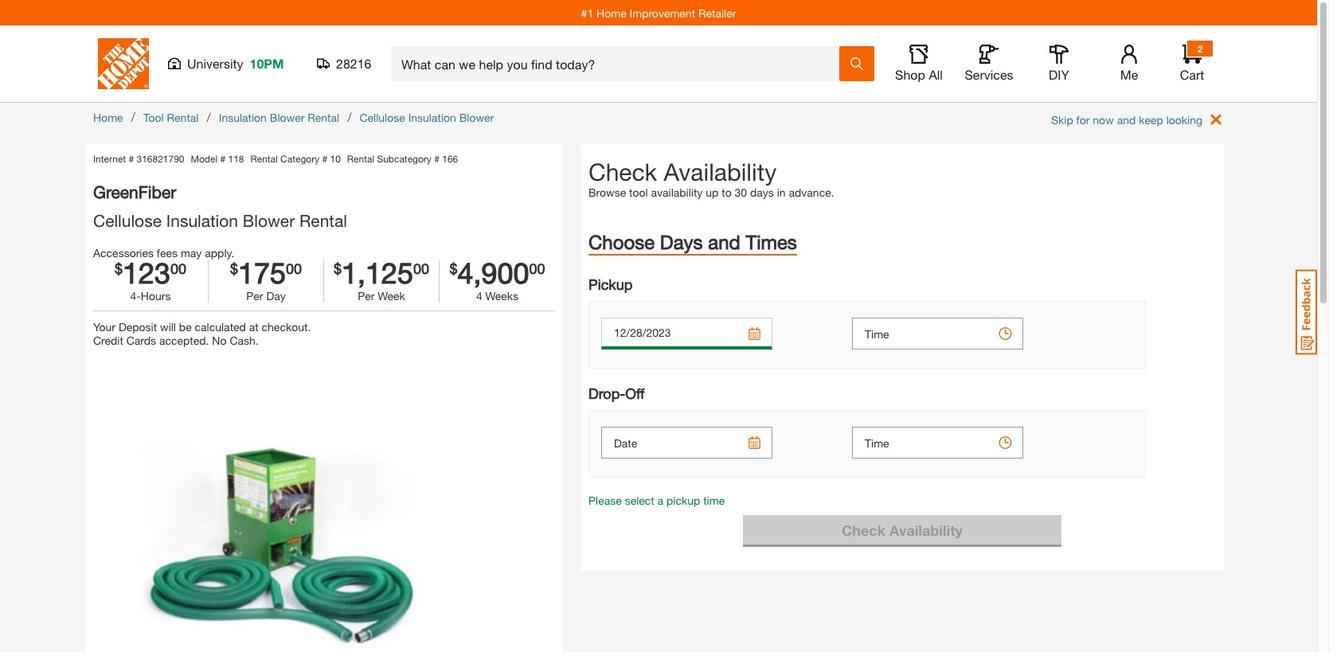Task type: vqa. For each thing, say whether or not it's contained in the screenshot.
Pearl
no



Task type: locate. For each thing, give the bounding box(es) containing it.
1,125 dollars and 00 cents element containing 00
[[413, 260, 429, 287]]

insulation up 166
[[408, 111, 456, 124]]

0 vertical spatial check
[[589, 158, 657, 186]]

insulation blower rental link
[[219, 111, 339, 124]]

00 inside $ 175 00
[[286, 260, 302, 277]]

accessories
[[93, 246, 154, 260]]

tool
[[629, 186, 648, 199]]

1 horizontal spatial check
[[842, 521, 886, 539]]

10
[[330, 153, 341, 165]]

4,900 dollars and 00 cents element
[[440, 256, 555, 290], [458, 256, 529, 290], [450, 260, 458, 287], [529, 260, 545, 287]]

select
[[625, 494, 654, 507]]

pickup
[[667, 494, 700, 507]]

cellulose for cellulose insulation blower rental
[[93, 211, 162, 230]]

availability inside check availability browse tool availability up to 30 days in advance.
[[664, 158, 777, 186]]

1,125 dollars and 00 cents element
[[324, 256, 439, 290], [342, 256, 413, 290], [334, 260, 342, 287], [413, 260, 429, 287]]

time
[[703, 494, 725, 507]]

$ 175 00
[[230, 256, 302, 290]]

per
[[246, 289, 263, 303], [358, 289, 375, 303]]

please select a pickup time
[[589, 494, 725, 507]]

home up the internet
[[93, 111, 123, 124]]

0 horizontal spatial per
[[246, 289, 263, 303]]

cellulose insulation blower rental
[[93, 211, 347, 230]]

0 vertical spatial availability
[[664, 158, 777, 186]]

1 per from the left
[[246, 289, 263, 303]]

4 $ from the left
[[450, 260, 458, 277]]

$ for 1,125
[[334, 260, 342, 277]]

internet
[[93, 153, 126, 165]]

accessories fees may apply.
[[93, 246, 234, 260]]

no
[[212, 334, 227, 347]]

4 weeks
[[476, 289, 519, 303]]

availability for check availability browse tool availability up to 30 days in advance.
[[664, 158, 777, 186]]

0 horizontal spatial cellulose
[[93, 211, 162, 230]]

1,125
[[342, 256, 413, 290]]

1 00 from the left
[[170, 260, 186, 277]]

rental
[[167, 111, 199, 124], [308, 111, 339, 124], [250, 153, 278, 165], [347, 153, 374, 165], [299, 211, 347, 230]]

0 horizontal spatial check
[[589, 158, 657, 186]]

cellulose
[[360, 111, 405, 124], [93, 211, 162, 230]]

university 10pm
[[187, 56, 284, 71]]

4
[[476, 289, 482, 303]]

#
[[129, 153, 134, 165], [220, 153, 225, 165], [322, 153, 327, 165], [434, 153, 440, 165]]

day
[[266, 289, 286, 303]]

rental right 10
[[347, 153, 374, 165]]

blower
[[270, 111, 305, 124], [459, 111, 494, 124], [243, 211, 295, 230]]

175
[[238, 256, 286, 290]]

and right now
[[1117, 113, 1136, 126]]

days
[[750, 186, 774, 199]]

week
[[378, 289, 405, 303]]

per left 'day'
[[246, 289, 263, 303]]

1 # from the left
[[129, 153, 134, 165]]

3 $ from the left
[[334, 260, 342, 277]]

2 00 from the left
[[286, 260, 302, 277]]

2 $ from the left
[[230, 260, 238, 277]]

1 $ from the left
[[115, 260, 123, 277]]

and
[[1117, 113, 1136, 126], [708, 231, 741, 253]]

123 dollars and 00 cents element
[[93, 256, 208, 290], [123, 256, 170, 290], [115, 260, 123, 287], [170, 260, 186, 287]]

looking
[[1167, 113, 1203, 126]]

skip for now and keep looking link
[[1051, 113, 1222, 126]]

2 per from the left
[[358, 289, 375, 303]]

00 for 1,125
[[413, 260, 429, 277]]

tool
[[143, 111, 164, 124]]

cellulose down greenfiber
[[93, 211, 162, 230]]

00
[[170, 260, 186, 277], [286, 260, 302, 277], [413, 260, 429, 277], [529, 260, 545, 277]]

$ inside $ 4,900 00
[[450, 260, 458, 277]]

1 horizontal spatial and
[[1117, 113, 1136, 126]]

$ inside $ 123 00
[[115, 260, 123, 277]]

$ 123 00
[[115, 256, 186, 290]]

0 horizontal spatial and
[[708, 231, 741, 253]]

hours
[[141, 289, 171, 303]]

and right "days"
[[708, 231, 741, 253]]

1 horizontal spatial home
[[597, 6, 627, 20]]

per left week at the top
[[358, 289, 375, 303]]

1 vertical spatial and
[[708, 231, 741, 253]]

1 horizontal spatial per
[[358, 289, 375, 303]]

retailer
[[698, 6, 736, 20]]

$ inside $ 175 00
[[230, 260, 238, 277]]

00 inside $ 123 00
[[170, 260, 186, 277]]

home right #1
[[597, 6, 627, 20]]

1 horizontal spatial availability
[[890, 521, 963, 539]]

pickup
[[589, 276, 633, 293]]

cellulose insulation blower link
[[360, 111, 494, 124]]

00 inside $ 4,900 00
[[529, 260, 545, 277]]

diy
[[1049, 67, 1070, 82]]

cards
[[126, 334, 156, 347]]

checkout.
[[262, 320, 311, 334]]

per day
[[246, 289, 286, 303]]

3 00 from the left
[[413, 260, 429, 277]]

0 horizontal spatial home
[[93, 111, 123, 124]]

cellulose up subcategory
[[360, 111, 405, 124]]

blower for cellulose insulation blower
[[459, 111, 494, 124]]

4,900 dollars and 00 cents element containing $
[[450, 260, 458, 287]]

$
[[115, 260, 123, 277], [230, 260, 238, 277], [334, 260, 342, 277], [450, 260, 458, 277]]

1 vertical spatial check
[[842, 521, 886, 539]]

123 dollars and 00 cents element containing 00
[[170, 260, 186, 287]]

175 dollars and 00 cents element
[[209, 256, 323, 290], [238, 256, 286, 290], [230, 260, 238, 287], [286, 260, 302, 287]]

be
[[179, 320, 192, 334]]

home
[[597, 6, 627, 20], [93, 111, 123, 124]]

# left 166
[[434, 153, 440, 165]]

4 # from the left
[[434, 153, 440, 165]]

the home depot logo image
[[98, 38, 149, 89]]

check
[[589, 158, 657, 186], [842, 521, 886, 539]]

cellulose for cellulose insulation blower
[[360, 111, 405, 124]]

$ inside $ 1,125 00
[[334, 260, 342, 277]]

skip for now and keep looking
[[1051, 113, 1203, 126]]

4,900
[[458, 256, 529, 290]]

rental right tool
[[167, 111, 199, 124]]

Date text field
[[601, 318, 773, 350]]

browse
[[589, 186, 626, 199]]

diy button
[[1034, 45, 1085, 83]]

# left 118
[[220, 153, 225, 165]]

0 vertical spatial cellulose
[[360, 111, 405, 124]]

# left 10
[[322, 153, 327, 165]]

4,900 dollars and 00 cents element containing 00
[[529, 260, 545, 287]]

316821790
[[137, 153, 184, 165]]

$ for 175
[[230, 260, 238, 277]]

175 dollars and 00 cents element containing $
[[230, 260, 238, 287]]

per for 175
[[246, 289, 263, 303]]

# right the internet
[[129, 153, 134, 165]]

4 00 from the left
[[529, 260, 545, 277]]

check inside check availability browse tool availability up to 30 days in advance.
[[589, 158, 657, 186]]

1 vertical spatial cellulose
[[93, 211, 162, 230]]

00 inside $ 1,125 00
[[413, 260, 429, 277]]

subcategory
[[377, 153, 432, 165]]

check inside button
[[842, 521, 886, 539]]

per week
[[358, 289, 405, 303]]

improvement
[[630, 6, 695, 20]]

4-hours
[[130, 289, 171, 303]]

0 vertical spatial and
[[1117, 113, 1136, 126]]

0 horizontal spatial availability
[[664, 158, 777, 186]]

for
[[1077, 113, 1090, 126]]

your
[[93, 320, 115, 334]]

menu close image
[[1211, 114, 1222, 125]]

availability inside check availability button
[[890, 521, 963, 539]]

$ for 123
[[115, 260, 123, 277]]

check for check availability browse tool availability up to 30 days in advance.
[[589, 158, 657, 186]]

insulation up the may
[[166, 211, 238, 230]]

1 vertical spatial availability
[[890, 521, 963, 539]]

availability for check availability
[[890, 521, 963, 539]]

1 horizontal spatial cellulose
[[360, 111, 405, 124]]

all
[[929, 67, 943, 82]]

availability
[[664, 158, 777, 186], [890, 521, 963, 539]]



Task type: describe. For each thing, give the bounding box(es) containing it.
#1 home improvement retailer
[[581, 6, 736, 20]]

choose
[[589, 231, 655, 253]]

$ 1,125 00
[[334, 256, 429, 290]]

internet # 316821790 model # 118 rental category # 10 rental subcategory # 166
[[93, 153, 458, 165]]

a
[[658, 494, 664, 507]]

availability
[[651, 186, 703, 199]]

cash.
[[230, 334, 259, 347]]

$ 4,900 00
[[450, 256, 545, 290]]

cart 2
[[1180, 43, 1205, 82]]

cart
[[1180, 67, 1205, 82]]

166
[[442, 153, 458, 165]]

please
[[589, 494, 622, 507]]

check availability browse tool availability up to 30 days in advance.
[[589, 158, 834, 199]]

drop-
[[589, 385, 626, 402]]

keep
[[1139, 113, 1163, 126]]

28216
[[336, 56, 372, 71]]

What can we help you find today? search field
[[401, 47, 839, 80]]

per for 1,125
[[358, 289, 375, 303]]

tool rental
[[143, 111, 199, 124]]

drop-off
[[589, 385, 645, 402]]

choose days and times
[[589, 231, 797, 253]]

cellulose insulation blower rental image
[[93, 363, 463, 652]]

3 # from the left
[[322, 153, 327, 165]]

times
[[746, 231, 797, 253]]

university
[[187, 56, 243, 71]]

at
[[249, 320, 259, 334]]

services button
[[964, 45, 1015, 83]]

10pm
[[250, 56, 284, 71]]

services
[[965, 67, 1014, 82]]

fees
[[157, 246, 178, 260]]

00 for 123
[[170, 260, 186, 277]]

will
[[160, 320, 176, 334]]

in
[[777, 186, 786, 199]]

to
[[722, 186, 732, 199]]

1,125 dollars and 00 cents element containing $
[[334, 260, 342, 287]]

$ for 4,900
[[450, 260, 458, 277]]

now
[[1093, 113, 1114, 126]]

Date text field
[[601, 427, 773, 459]]

me
[[1120, 67, 1138, 82]]

weeks
[[486, 289, 519, 303]]

tool rental link
[[143, 111, 199, 124]]

skip
[[1051, 113, 1073, 126]]

shop all
[[895, 67, 943, 82]]

shop
[[895, 67, 926, 82]]

credit
[[93, 334, 123, 347]]

deposit
[[119, 320, 157, 334]]

175 dollars and 00 cents element containing 00
[[286, 260, 302, 287]]

insulation blower rental
[[219, 111, 339, 124]]

check for check availability
[[842, 521, 886, 539]]

2 # from the left
[[220, 153, 225, 165]]

check availability button
[[743, 515, 1062, 545]]

category
[[280, 153, 320, 165]]

rental down 10
[[299, 211, 347, 230]]

00 for 175
[[286, 260, 302, 277]]

me button
[[1104, 45, 1155, 83]]

2
[[1198, 43, 1203, 55]]

feedback link image
[[1296, 269, 1317, 355]]

greenfiber
[[93, 182, 176, 202]]

123
[[123, 256, 170, 290]]

cellulose insulation blower
[[360, 111, 494, 124]]

#1
[[581, 6, 594, 20]]

model
[[191, 153, 218, 165]]

up
[[706, 186, 719, 199]]

insulation for cellulose insulation blower rental
[[166, 211, 238, 230]]

118
[[228, 153, 244, 165]]

30
[[735, 186, 747, 199]]

off
[[626, 385, 645, 402]]

insulation for cellulose insulation blower
[[408, 111, 456, 124]]

blower for cellulose insulation blower rental
[[243, 211, 295, 230]]

rental up 10
[[308, 111, 339, 124]]

1 vertical spatial home
[[93, 111, 123, 124]]

advance.
[[789, 186, 834, 199]]

home link
[[93, 111, 123, 124]]

your deposit will be calculated at checkout. credit cards accepted. no cash.
[[93, 320, 311, 347]]

insulation up 118
[[219, 111, 267, 124]]

4-
[[130, 289, 141, 303]]

28216 button
[[317, 56, 372, 72]]

apply.
[[205, 246, 234, 260]]

calculated
[[195, 320, 246, 334]]

check availability
[[842, 521, 963, 539]]

00 for 4,900
[[529, 260, 545, 277]]

0 vertical spatial home
[[597, 6, 627, 20]]

rental right 118
[[250, 153, 278, 165]]

shop all button
[[894, 45, 945, 83]]

days
[[660, 231, 703, 253]]

123 dollars and 00 cents element containing $
[[115, 260, 123, 287]]

may
[[181, 246, 202, 260]]

accepted.
[[159, 334, 209, 347]]



